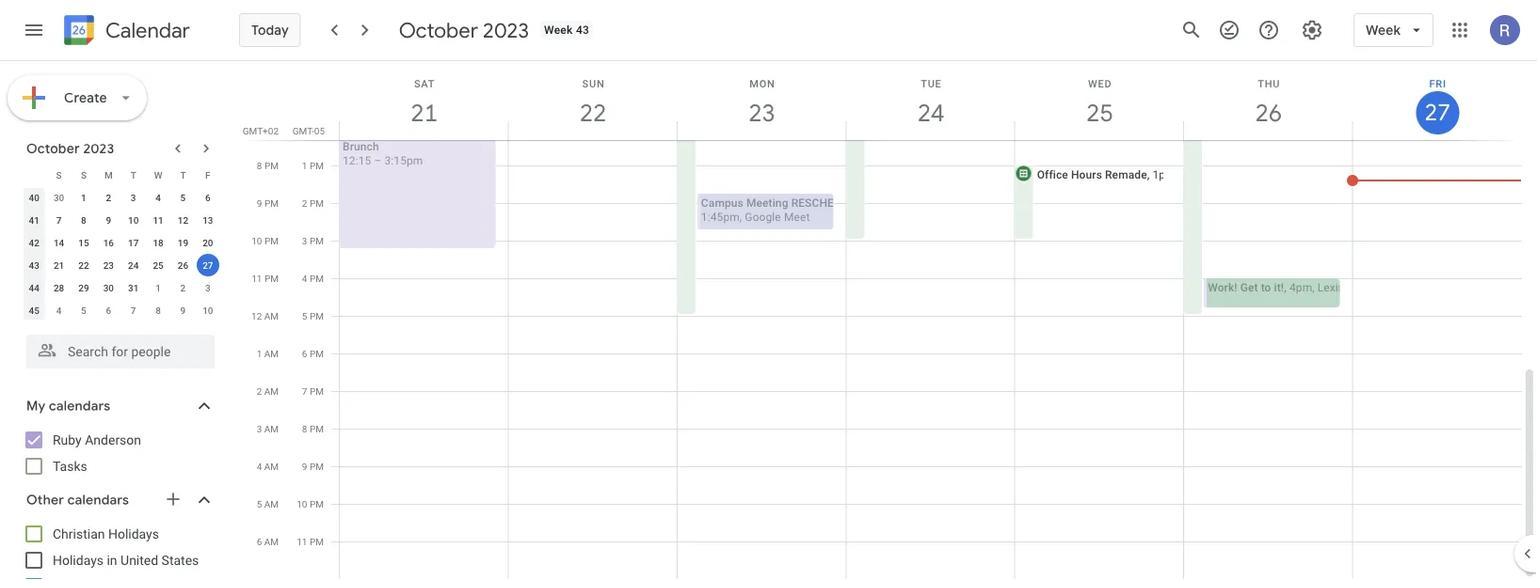 Task type: vqa. For each thing, say whether or not it's contained in the screenshot.


Task type: describe. For each thing, give the bounding box(es) containing it.
1 vertical spatial 9 pm
[[302, 461, 324, 473]]

5 for november 5 element
[[81, 305, 86, 316]]

24 inside column header
[[916, 97, 943, 128]]

22 inside row
[[78, 260, 89, 271]]

12 element
[[172, 209, 194, 232]]

31
[[128, 282, 139, 294]]

september 30 element
[[48, 186, 70, 209]]

grid containing 21
[[241, 14, 1537, 581]]

8 right the 3 am
[[302, 424, 307, 435]]

pm down 5 pm
[[310, 348, 324, 360]]

10 down november 3 element
[[202, 305, 213, 316]]

calendar heading
[[102, 17, 190, 44]]

create
[[64, 89, 107, 106]]

november 3 element
[[197, 277, 219, 299]]

1 for 1 am
[[257, 348, 262, 360]]

44
[[29, 282, 39, 294]]

24 link
[[909, 91, 953, 135]]

office hours remade ,
[[1037, 168, 1153, 181]]

work!
[[1208, 281, 1237, 294]]

meet
[[784, 210, 810, 224]]

21 column header
[[339, 61, 509, 140]]

1 horizontal spatial october
[[399, 17, 478, 43]]

work! get to it! , 4pm , lexington avenue
[[1208, 281, 1408, 294]]

5 am
[[257, 499, 279, 510]]

w
[[154, 169, 162, 181]]

today button
[[239, 8, 301, 53]]

ruby anderson
[[53, 433, 141, 448]]

10 up 17
[[128, 215, 139, 226]]

pm down 7 pm
[[310, 424, 324, 435]]

, left lexington in the right of the page
[[1312, 281, 1315, 294]]

meeting
[[746, 196, 788, 209]]

17 element
[[122, 232, 145, 254]]

other calendars button
[[4, 486, 233, 516]]

november 7 element
[[122, 299, 145, 322]]

0 vertical spatial 10 pm
[[252, 235, 279, 247]]

1 vertical spatial 11
[[252, 273, 262, 284]]

1 vertical spatial 10 pm
[[297, 499, 324, 510]]

christian holidays
[[53, 527, 159, 542]]

row containing 44
[[22, 277, 220, 299]]

1 s from the left
[[56, 169, 62, 181]]

17
[[128, 237, 139, 248]]

row containing 43
[[22, 254, 220, 277]]

20
[[202, 237, 213, 248]]

holidays in united states
[[53, 553, 199, 569]]

2 horizontal spatial 11
[[297, 537, 307, 548]]

thu
[[1258, 78, 1280, 89]]

calendars for other calendars
[[67, 492, 129, 509]]

1 horizontal spatial october 2023
[[399, 17, 529, 43]]

gmt-
[[293, 125, 314, 136]]

other calendars
[[26, 492, 129, 509]]

get
[[1240, 281, 1258, 294]]

f
[[205, 169, 210, 181]]

0 horizontal spatial 7
[[56, 215, 62, 226]]

settings menu image
[[1301, 19, 1324, 41]]

wed 25
[[1085, 78, 1112, 128]]

1 for november 1 element
[[156, 282, 161, 294]]

7 pm
[[302, 386, 324, 397]]

20 element
[[197, 232, 219, 254]]

10 right 5 am
[[297, 499, 307, 510]]

row containing 40
[[22, 186, 220, 209]]

7 for 7 pm
[[302, 386, 307, 397]]

2 pm
[[302, 198, 324, 209]]

1 vertical spatial 2023
[[83, 140, 114, 157]]

10 right 20 element on the left top of page
[[252, 235, 262, 247]]

pm left "2 pm"
[[264, 198, 279, 209]]

3 up 10 element
[[131, 192, 136, 203]]

24 column header
[[846, 61, 1015, 140]]

sat
[[414, 78, 435, 89]]

sun
[[582, 78, 605, 89]]

0 vertical spatial 11 pm
[[252, 273, 279, 284]]

ruby
[[53, 433, 82, 448]]

november 4 element
[[48, 299, 70, 322]]

22 column header
[[508, 61, 678, 140]]

1 for 1 pm
[[302, 160, 307, 171]]

12 am
[[251, 311, 279, 322]]

8 down gmt+02
[[257, 160, 262, 171]]

, right hours
[[1147, 168, 1150, 181]]

gmt-05
[[293, 125, 325, 136]]

6 down f
[[205, 192, 211, 203]]

–
[[374, 154, 382, 167]]

google
[[745, 210, 781, 224]]

30 for 30 element
[[103, 282, 114, 294]]

11 element
[[147, 209, 169, 232]]

it!
[[1274, 281, 1284, 294]]

brunch
[[343, 140, 379, 153]]

4 for 4 am
[[257, 461, 262, 473]]

tue 24
[[916, 78, 943, 128]]

pm up 4 pm
[[310, 235, 324, 247]]

2 for 2 am
[[257, 386, 262, 397]]

hours
[[1071, 168, 1102, 181]]

3:15pm
[[384, 154, 423, 167]]

am for 12 am
[[264, 311, 279, 322]]

25 element
[[147, 254, 169, 277]]

19 element
[[172, 232, 194, 254]]

28
[[54, 282, 64, 294]]

9 down november 2 "element"
[[180, 305, 186, 316]]

0 horizontal spatial october
[[26, 140, 80, 157]]

row containing 45
[[22, 299, 220, 322]]

lexington
[[1318, 281, 1368, 294]]

campus
[[701, 196, 743, 209]]

Search for people text field
[[38, 335, 203, 369]]

6 pm
[[302, 348, 324, 360]]

pm up 6 pm
[[310, 311, 324, 322]]

mon
[[749, 78, 775, 89]]

13 element
[[197, 209, 219, 232]]

24 element
[[122, 254, 145, 277]]

my calendars
[[26, 398, 110, 415]]

to
[[1261, 281, 1271, 294]]

tue
[[921, 78, 942, 89]]

other calendars list
[[4, 520, 233, 581]]

2 for 2 pm
[[302, 198, 307, 209]]

27 link
[[1416, 91, 1459, 135]]

25 link
[[1078, 91, 1121, 135]]

26 inside 26 column header
[[1254, 97, 1281, 128]]

23 inside mon 23
[[747, 97, 774, 128]]

27 inside cell
[[202, 260, 213, 271]]

my calendars button
[[4, 392, 233, 422]]

2 down m at left
[[106, 192, 111, 203]]

2 t from the left
[[180, 169, 186, 181]]

14
[[54, 237, 64, 248]]

25 inside "october 2023" grid
[[153, 260, 164, 271]]

6 am
[[257, 537, 279, 548]]

5 pm
[[302, 311, 324, 322]]

0 vertical spatial 43
[[576, 24, 589, 37]]

13
[[202, 215, 213, 226]]

9 right '4 am'
[[302, 461, 307, 473]]

thu 26
[[1254, 78, 1281, 128]]

1 horizontal spatial 11 pm
[[297, 537, 324, 548]]

pm up 3 pm
[[310, 198, 324, 209]]

avenue
[[1371, 281, 1408, 294]]

gmt+02
[[243, 125, 279, 136]]

am for 6 am
[[264, 537, 279, 548]]

christian
[[53, 527, 105, 542]]

calendar
[[105, 17, 190, 44]]

18
[[153, 237, 164, 248]]

mon 23
[[747, 78, 775, 128]]

4 pm
[[302, 273, 324, 284]]

31 element
[[122, 277, 145, 299]]

0 horizontal spatial holidays
[[53, 553, 104, 569]]

pm left 3 pm
[[264, 235, 279, 247]]

november 5 element
[[72, 299, 95, 322]]

6 for 6 pm
[[302, 348, 307, 360]]

sun 22
[[578, 78, 605, 128]]

remade
[[1105, 168, 1147, 181]]

1 t from the left
[[131, 169, 136, 181]]

1 pm
[[302, 160, 324, 171]]

16
[[103, 237, 114, 248]]

today
[[251, 22, 289, 39]]

rescheduled
[[791, 196, 869, 209]]

tasks
[[53, 459, 87, 474]]

pm down gmt+02
[[264, 160, 279, 171]]

16 element
[[97, 232, 120, 254]]

8 up 15 element
[[81, 215, 86, 226]]

fri 27
[[1423, 78, 1449, 128]]

41
[[29, 215, 39, 226]]

12:15
[[343, 154, 371, 167]]

26 inside 26 element
[[178, 260, 188, 271]]

2 s from the left
[[81, 169, 87, 181]]

43 inside row
[[29, 260, 39, 271]]



Task type: locate. For each thing, give the bounding box(es) containing it.
4 for november 4 element
[[56, 305, 62, 316]]

brunch 12:15 – 3:15pm
[[343, 140, 423, 167]]

6 inside "element"
[[106, 305, 111, 316]]

row group
[[22, 186, 220, 322]]

s left m at left
[[81, 169, 87, 181]]

main drawer image
[[23, 19, 45, 41]]

22 element
[[72, 254, 95, 277]]

1 vertical spatial 43
[[29, 260, 39, 271]]

23 link
[[740, 91, 784, 135]]

5
[[180, 192, 186, 203], [81, 305, 86, 316], [302, 311, 307, 322], [257, 499, 262, 510]]

11 pm up 12 am
[[252, 273, 279, 284]]

5 row from the top
[[22, 254, 220, 277]]

9 pm right '4 am'
[[302, 461, 324, 473]]

1 horizontal spatial 11
[[252, 273, 262, 284]]

21
[[410, 97, 436, 128], [54, 260, 64, 271]]

1 down 12 am
[[257, 348, 262, 360]]

1 vertical spatial calendars
[[67, 492, 129, 509]]

1 vertical spatial 11 pm
[[297, 537, 324, 548]]

calendar element
[[60, 11, 190, 53]]

in
[[107, 553, 117, 569]]

27 cell
[[195, 254, 220, 277]]

1 inside november 1 element
[[156, 282, 161, 294]]

7 right the 2 am
[[302, 386, 307, 397]]

pm up 12 am
[[264, 273, 279, 284]]

november 6 element
[[97, 299, 120, 322]]

40
[[29, 192, 39, 203]]

11
[[153, 215, 164, 226], [252, 273, 262, 284], [297, 537, 307, 548]]

0 vertical spatial 2023
[[483, 17, 529, 43]]

25 column header
[[1014, 61, 1184, 140]]

1 horizontal spatial t
[[180, 169, 186, 181]]

am up 6 am
[[264, 499, 279, 510]]

1 vertical spatial october 2023
[[26, 140, 114, 157]]

8 pm
[[257, 160, 279, 171], [302, 424, 324, 435]]

3 down the 2 am
[[257, 424, 262, 435]]

6 down 5 am
[[257, 537, 262, 548]]

0 horizontal spatial 24
[[128, 260, 139, 271]]

1 vertical spatial 30
[[103, 282, 114, 294]]

10 pm right 5 am
[[297, 499, 324, 510]]

row containing s
[[22, 164, 220, 186]]

week for week
[[1366, 22, 1401, 39]]

22 link
[[571, 91, 615, 135]]

7 up 14 element
[[56, 215, 62, 226]]

grid
[[241, 14, 1537, 581]]

4 down the 28 element
[[56, 305, 62, 316]]

8 inside "element"
[[156, 305, 161, 316]]

row containing 42
[[22, 232, 220, 254]]

0 vertical spatial 7
[[56, 215, 62, 226]]

11 pm right 6 am
[[297, 537, 324, 548]]

campus meeting rescheduled 1:45pm , google meet
[[701, 196, 869, 224]]

28 element
[[48, 277, 70, 299]]

0 vertical spatial 25
[[1085, 97, 1112, 128]]

create button
[[8, 75, 147, 120]]

1 up 'november 8' "element"
[[156, 282, 161, 294]]

1 horizontal spatial 23
[[747, 97, 774, 128]]

2 for november 2 "element"
[[180, 282, 186, 294]]

1 vertical spatial 24
[[128, 260, 139, 271]]

2 up november 9 element
[[180, 282, 186, 294]]

0 horizontal spatial october 2023
[[26, 140, 114, 157]]

26 link
[[1247, 91, 1290, 135]]

2 horizontal spatial 7
[[302, 386, 307, 397]]

30 down '23' element
[[103, 282, 114, 294]]

0 horizontal spatial 12
[[178, 215, 188, 226]]

27
[[1423, 98, 1449, 128], [202, 260, 213, 271]]

0 horizontal spatial week
[[544, 24, 573, 37]]

3 am
[[257, 424, 279, 435]]

30 right 40
[[54, 192, 64, 203]]

1 am from the top
[[264, 311, 279, 322]]

pm
[[264, 160, 279, 171], [310, 160, 324, 171], [264, 198, 279, 209], [310, 198, 324, 209], [264, 235, 279, 247], [310, 235, 324, 247], [264, 273, 279, 284], [310, 273, 324, 284], [310, 311, 324, 322], [310, 348, 324, 360], [310, 386, 324, 397], [310, 424, 324, 435], [310, 461, 324, 473], [310, 499, 324, 510], [310, 537, 324, 548]]

am up the 2 am
[[264, 348, 279, 360]]

27 column header
[[1352, 61, 1522, 140]]

11 up 12 am
[[252, 273, 262, 284]]

row
[[22, 164, 220, 186], [22, 186, 220, 209], [22, 209, 220, 232], [22, 232, 220, 254], [22, 254, 220, 277], [22, 277, 220, 299], [22, 299, 220, 322]]

24 down tue
[[916, 97, 943, 128]]

9 up 16 "element"
[[106, 215, 111, 226]]

25 inside wed 25
[[1085, 97, 1112, 128]]

6 down 30 element
[[106, 305, 111, 316]]

3 up 4 pm
[[302, 235, 307, 247]]

9 left "2 pm"
[[257, 198, 262, 209]]

7 am from the top
[[264, 537, 279, 548]]

18 element
[[147, 232, 169, 254]]

row group inside "october 2023" grid
[[22, 186, 220, 322]]

october 2023 grid
[[18, 164, 220, 322]]

23 element
[[97, 254, 120, 277]]

2023 up m at left
[[83, 140, 114, 157]]

pm down 05
[[310, 160, 324, 171]]

12 for 12 am
[[251, 311, 262, 322]]

am down the 2 am
[[264, 424, 279, 435]]

5 down 29 element
[[81, 305, 86, 316]]

0 vertical spatial 9 pm
[[257, 198, 279, 209]]

1 vertical spatial 26
[[178, 260, 188, 271]]

anderson
[[85, 433, 141, 448]]

week up 22 column header
[[544, 24, 573, 37]]

19
[[178, 237, 188, 248]]

8 pm down gmt+02
[[257, 160, 279, 171]]

2 row from the top
[[22, 186, 220, 209]]

5 am from the top
[[264, 461, 279, 473]]

0 vertical spatial 24
[[916, 97, 943, 128]]

1 down gmt-
[[302, 160, 307, 171]]

1 am
[[257, 348, 279, 360]]

1 vertical spatial 27
[[202, 260, 213, 271]]

3 for november 3 element
[[205, 282, 211, 294]]

12 inside row
[[178, 215, 188, 226]]

0 vertical spatial 27
[[1423, 98, 1449, 128]]

4 am from the top
[[264, 424, 279, 435]]

3 pm
[[302, 235, 324, 247]]

2 am from the top
[[264, 348, 279, 360]]

2 inside "element"
[[180, 282, 186, 294]]

26 down 19 at the top left of the page
[[178, 260, 188, 271]]

0 horizontal spatial 11 pm
[[252, 273, 279, 284]]

pm up 5 pm
[[310, 273, 324, 284]]

7 row from the top
[[22, 299, 220, 322]]

0 vertical spatial calendars
[[49, 398, 110, 415]]

am down the 3 am
[[264, 461, 279, 473]]

row group containing 40
[[22, 186, 220, 322]]

29
[[78, 282, 89, 294]]

30
[[54, 192, 64, 203], [103, 282, 114, 294]]

4 row from the top
[[22, 232, 220, 254]]

november 2 element
[[172, 277, 194, 299]]

3 am from the top
[[264, 386, 279, 397]]

21 element
[[48, 254, 70, 277]]

1 horizontal spatial 22
[[578, 97, 605, 128]]

29 element
[[72, 277, 95, 299]]

1 horizontal spatial 9 pm
[[302, 461, 324, 473]]

1
[[302, 160, 307, 171], [81, 192, 86, 203], [156, 282, 161, 294], [257, 348, 262, 360]]

1 row from the top
[[22, 164, 220, 186]]

27, today element
[[197, 254, 219, 277]]

2 vertical spatial 7
[[302, 386, 307, 397]]

other
[[26, 492, 64, 509]]

1 vertical spatial 21
[[54, 260, 64, 271]]

1 vertical spatial 23
[[103, 260, 114, 271]]

holidays up "united"
[[108, 527, 159, 542]]

26 down thu on the right of the page
[[1254, 97, 1281, 128]]

0 horizontal spatial t
[[131, 169, 136, 181]]

1 horizontal spatial 7
[[131, 305, 136, 316]]

43
[[576, 24, 589, 37], [29, 260, 39, 271]]

add other calendars image
[[164, 490, 183, 509]]

23 column header
[[677, 61, 846, 140]]

november 9 element
[[172, 299, 194, 322]]

0 horizontal spatial 2023
[[83, 140, 114, 157]]

calendars up christian holidays
[[67, 492, 129, 509]]

0 vertical spatial october 2023
[[399, 17, 529, 43]]

5 up 12 element
[[180, 192, 186, 203]]

21 link
[[403, 91, 446, 135]]

0 vertical spatial 11
[[153, 215, 164, 226]]

row containing 41
[[22, 209, 220, 232]]

5 for 5 pm
[[302, 311, 307, 322]]

24 down 17
[[128, 260, 139, 271]]

14 element
[[48, 232, 70, 254]]

30 element
[[97, 277, 120, 299]]

0 vertical spatial 30
[[54, 192, 64, 203]]

calendars for my calendars
[[49, 398, 110, 415]]

25 down '18'
[[153, 260, 164, 271]]

1 horizontal spatial 43
[[576, 24, 589, 37]]

7
[[56, 215, 62, 226], [131, 305, 136, 316], [302, 386, 307, 397]]

22 up 29
[[78, 260, 89, 271]]

, left 4pm
[[1284, 281, 1287, 294]]

wed
[[1088, 78, 1112, 89]]

12 for 12
[[178, 215, 188, 226]]

0 horizontal spatial 30
[[54, 192, 64, 203]]

0 vertical spatial 26
[[1254, 97, 1281, 128]]

22 down sun
[[578, 97, 605, 128]]

9 pm left "2 pm"
[[257, 198, 279, 209]]

21 inside column header
[[410, 97, 436, 128]]

30 for september 30 element
[[54, 192, 64, 203]]

2 am
[[257, 386, 279, 397]]

22
[[578, 97, 605, 128], [78, 260, 89, 271]]

holidays down the christian
[[53, 553, 104, 569]]

3 for 3 pm
[[302, 235, 307, 247]]

am for 5 am
[[264, 499, 279, 510]]

6 for november 6 "element"
[[106, 305, 111, 316]]

7 inside november 7 element
[[131, 305, 136, 316]]

pm right 5 am
[[310, 499, 324, 510]]

4 am
[[257, 461, 279, 473]]

12 inside grid
[[251, 311, 262, 322]]

12
[[178, 215, 188, 226], [251, 311, 262, 322]]

15 element
[[72, 232, 95, 254]]

week button
[[1354, 8, 1434, 53]]

0 horizontal spatial s
[[56, 169, 62, 181]]

21 down the 14
[[54, 260, 64, 271]]

0 vertical spatial 12
[[178, 215, 188, 226]]

8 down november 1 element
[[156, 305, 161, 316]]

1 vertical spatial 25
[[153, 260, 164, 271]]

23 inside '23' element
[[103, 260, 114, 271]]

7 down 31 element
[[131, 305, 136, 316]]

pm right '4 am'
[[310, 461, 324, 473]]

1 horizontal spatial 8 pm
[[302, 424, 324, 435]]

1 horizontal spatial holidays
[[108, 527, 159, 542]]

43 down 42
[[29, 260, 39, 271]]

1 horizontal spatial 26
[[1254, 97, 1281, 128]]

1 vertical spatial 8 pm
[[302, 424, 324, 435]]

states
[[162, 553, 199, 569]]

am for 3 am
[[264, 424, 279, 435]]

am for 2 am
[[264, 386, 279, 397]]

6 row from the top
[[22, 277, 220, 299]]

0 horizontal spatial 11
[[153, 215, 164, 226]]

1 horizontal spatial 30
[[103, 282, 114, 294]]

2023 left week 43
[[483, 17, 529, 43]]

october up sat
[[399, 17, 478, 43]]

november 1 element
[[147, 277, 169, 299]]

t
[[131, 169, 136, 181], [180, 169, 186, 181]]

6 right 1 am
[[302, 348, 307, 360]]

9
[[257, 198, 262, 209], [106, 215, 111, 226], [180, 305, 186, 316], [302, 461, 307, 473]]

10 element
[[122, 209, 145, 232]]

week inside popup button
[[1366, 22, 1401, 39]]

0 horizontal spatial 22
[[78, 260, 89, 271]]

1 right september 30 element
[[81, 192, 86, 203]]

7 for november 7 element
[[131, 305, 136, 316]]

05
[[314, 125, 325, 136]]

15
[[78, 237, 89, 248]]

0 vertical spatial 22
[[578, 97, 605, 128]]

4 for 4 pm
[[302, 273, 307, 284]]

10 pm left 3 pm
[[252, 235, 279, 247]]

my
[[26, 398, 46, 415]]

24 inside "october 2023" grid
[[128, 260, 139, 271]]

1 horizontal spatial 27
[[1423, 98, 1449, 128]]

, inside campus meeting rescheduled 1:45pm , google meet
[[740, 210, 742, 224]]

october up september 30 element
[[26, 140, 80, 157]]

11 up '18'
[[153, 215, 164, 226]]

0 horizontal spatial 43
[[29, 260, 39, 271]]

my calendars list
[[4, 425, 233, 482]]

6
[[205, 192, 211, 203], [106, 305, 111, 316], [302, 348, 307, 360], [257, 537, 262, 548]]

1 horizontal spatial 25
[[1085, 97, 1112, 128]]

0 horizontal spatial 21
[[54, 260, 64, 271]]

4 up 5 pm
[[302, 273, 307, 284]]

2 down 1 am
[[257, 386, 262, 397]]

0 vertical spatial 8 pm
[[257, 160, 279, 171]]

22 inside column header
[[578, 97, 605, 128]]

1 horizontal spatial 24
[[916, 97, 943, 128]]

october 2023
[[399, 17, 529, 43], [26, 140, 114, 157]]

sat 21
[[410, 78, 436, 128]]

2 up 3 pm
[[302, 198, 307, 209]]

12 up 1 am
[[251, 311, 262, 322]]

5 for 5 am
[[257, 499, 262, 510]]

43 up sun
[[576, 24, 589, 37]]

united
[[121, 553, 158, 569]]

24
[[916, 97, 943, 128], [128, 260, 139, 271]]

pm down 6 pm
[[310, 386, 324, 397]]

1 vertical spatial october
[[26, 140, 80, 157]]

23 down the '16' at the top of the page
[[103, 260, 114, 271]]

am for 4 am
[[264, 461, 279, 473]]

0 horizontal spatial 9 pm
[[257, 198, 279, 209]]

1 horizontal spatial week
[[1366, 22, 1401, 39]]

s up september 30 element
[[56, 169, 62, 181]]

october 2023 up m at left
[[26, 140, 114, 157]]

am down 5 am
[[264, 537, 279, 548]]

office
[[1037, 168, 1068, 181]]

november 8 element
[[147, 299, 169, 322]]

0 horizontal spatial 27
[[202, 260, 213, 271]]

0 horizontal spatial 26
[[178, 260, 188, 271]]

1 horizontal spatial 12
[[251, 311, 262, 322]]

3 for 3 am
[[257, 424, 262, 435]]

october 2023 up sat
[[399, 17, 529, 43]]

42
[[29, 237, 39, 248]]

m
[[104, 169, 113, 181]]

11 inside 11 element
[[153, 215, 164, 226]]

1 vertical spatial holidays
[[53, 553, 104, 569]]

1 vertical spatial 7
[[131, 305, 136, 316]]

4 down the 3 am
[[257, 461, 262, 473]]

45
[[29, 305, 39, 316]]

27 down 20
[[202, 260, 213, 271]]

11 right 6 am
[[297, 537, 307, 548]]

am for 1 am
[[264, 348, 279, 360]]

0 vertical spatial 21
[[410, 97, 436, 128]]

2 vertical spatial 11
[[297, 537, 307, 548]]

26
[[1254, 97, 1281, 128], [178, 260, 188, 271]]

1 horizontal spatial 21
[[410, 97, 436, 128]]

0 horizontal spatial 8 pm
[[257, 160, 279, 171]]

9 pm
[[257, 198, 279, 209], [302, 461, 324, 473]]

0 horizontal spatial 25
[[153, 260, 164, 271]]

4 up 11 element
[[156, 192, 161, 203]]

1 horizontal spatial s
[[81, 169, 87, 181]]

week 43
[[544, 24, 589, 37]]

0 vertical spatial 23
[[747, 97, 774, 128]]

None search field
[[0, 328, 233, 369]]

fri
[[1429, 78, 1447, 89]]

november 10 element
[[197, 299, 219, 322]]

am down 1 am
[[264, 386, 279, 397]]

0 vertical spatial october
[[399, 17, 478, 43]]

23
[[747, 97, 774, 128], [103, 260, 114, 271]]

3 row from the top
[[22, 209, 220, 232]]

1 horizontal spatial 2023
[[483, 17, 529, 43]]

8
[[257, 160, 262, 171], [81, 215, 86, 226], [156, 305, 161, 316], [302, 424, 307, 435]]

8 pm down 7 pm
[[302, 424, 324, 435]]

6 am from the top
[[264, 499, 279, 510]]

3
[[131, 192, 136, 203], [302, 235, 307, 247], [205, 282, 211, 294], [257, 424, 262, 435]]

1 vertical spatial 22
[[78, 260, 89, 271]]

27 inside column header
[[1423, 98, 1449, 128]]

26 column header
[[1183, 61, 1353, 140]]

0 horizontal spatial 23
[[103, 260, 114, 271]]

1:45pm
[[701, 210, 740, 224]]

26 element
[[172, 254, 194, 277]]

0 vertical spatial holidays
[[108, 527, 159, 542]]

21 inside row
[[54, 260, 64, 271]]

week for week 43
[[544, 24, 573, 37]]

october
[[399, 17, 478, 43], [26, 140, 80, 157]]

6 for 6 am
[[257, 537, 262, 548]]

week
[[1366, 22, 1401, 39], [544, 24, 573, 37]]

t right m at left
[[131, 169, 136, 181]]

pm right 6 am
[[310, 537, 324, 548]]

1 vertical spatial 12
[[251, 311, 262, 322]]

12 up 19 at the top left of the page
[[178, 215, 188, 226]]

1 horizontal spatial 10 pm
[[297, 499, 324, 510]]

21 down sat
[[410, 97, 436, 128]]

5 up 6 pm
[[302, 311, 307, 322]]

0 horizontal spatial 10 pm
[[252, 235, 279, 247]]



